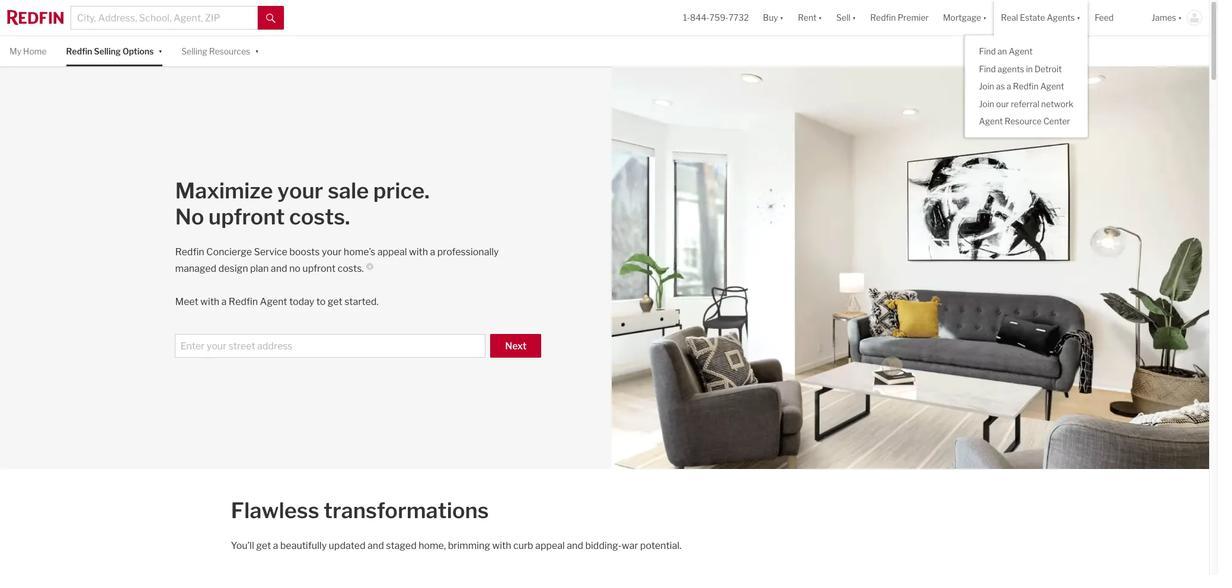 Task type: describe. For each thing, give the bounding box(es) containing it.
mortgage ▾ button
[[937, 0, 995, 36]]

war
[[622, 541, 639, 552]]

to
[[317, 297, 326, 308]]

1-844-759-7732 link
[[684, 13, 749, 23]]

a for you'll get a beautifully updated and staged home, brimming with curb appeal and bidding-war potential.
[[273, 541, 278, 552]]

your inside the redfin concierge service boosts your home's appeal with a professionally managed design plan and no upfront costs.
[[322, 247, 342, 258]]

7732
[[729, 13, 749, 23]]

mortgage ▾ button
[[944, 0, 987, 36]]

you'll get a beautifully updated and staged home, brimming with curb appeal and bidding-war potential.
[[231, 541, 682, 552]]

join for join as a redfin agent
[[980, 81, 995, 91]]

options
[[123, 46, 154, 56]]

and inside the redfin concierge service boosts your home's appeal with a professionally managed design plan and no upfront costs.
[[271, 263, 287, 275]]

a for join as a redfin agent
[[1007, 81, 1012, 91]]

you'll
[[231, 541, 254, 552]]

2 horizontal spatial and
[[567, 541, 584, 552]]

as
[[997, 81, 1006, 91]]

real estate agents ▾ link
[[1002, 0, 1081, 36]]

Enter your street address search field
[[175, 335, 486, 358]]

appeal inside the redfin concierge service boosts your home's appeal with a professionally managed design plan and no upfront costs.
[[378, 247, 407, 258]]

find for find agents in detroit
[[980, 64, 997, 74]]

price.
[[373, 178, 430, 204]]

▾ inside real estate agents ▾ link
[[1077, 13, 1081, 23]]

a for meet with a redfin agent today to get started.
[[222, 297, 227, 308]]

buy ▾
[[764, 13, 784, 23]]

costs. inside the maximize your sale price. no upfront costs.
[[289, 204, 350, 230]]

find an agent
[[980, 46, 1033, 56]]

▾ inside mortgage ▾ dropdown button
[[984, 13, 987, 23]]

bidding-
[[586, 541, 622, 552]]

submit search image
[[266, 13, 276, 23]]

redfin for redfin selling options ▾
[[66, 46, 92, 56]]

agents
[[1048, 13, 1076, 23]]

selling resources ▾
[[181, 45, 259, 56]]

concierge
[[206, 247, 252, 258]]

agent left today
[[260, 297, 287, 308]]

sell ▾ button
[[830, 0, 864, 36]]

buy ▾ button
[[764, 0, 784, 36]]

today
[[289, 297, 315, 308]]

find an agent link
[[965, 44, 1088, 59]]

managed
[[175, 263, 217, 275]]

my home link
[[9, 36, 47, 67]]

flawless
[[231, 498, 319, 524]]

transformations
[[324, 498, 489, 524]]

my home
[[9, 46, 47, 56]]

find for find an agent
[[980, 46, 997, 56]]

1 vertical spatial get
[[256, 541, 271, 552]]

1 horizontal spatial and
[[368, 541, 384, 552]]

beautifully
[[280, 541, 327, 552]]

estate
[[1021, 13, 1046, 23]]

started.
[[345, 297, 379, 308]]

0 vertical spatial get
[[328, 297, 343, 308]]

potential.
[[641, 541, 682, 552]]

home
[[23, 46, 47, 56]]

maximize
[[175, 178, 273, 204]]

plan
[[250, 263, 269, 275]]

▾ inside sell ▾ dropdown button
[[853, 13, 857, 23]]

my
[[9, 46, 21, 56]]

brimming
[[448, 541, 491, 552]]

referral
[[1012, 99, 1040, 109]]

redfin premier button
[[864, 0, 937, 36]]

home's
[[344, 247, 376, 258]]

agent inside "link"
[[980, 116, 1004, 126]]

agent resource center
[[980, 116, 1071, 126]]

▾ inside selling resources ▾
[[255, 45, 259, 55]]

next button
[[491, 335, 542, 358]]

no
[[175, 204, 204, 230]]

759-
[[710, 13, 729, 23]]

rent ▾ button
[[791, 0, 830, 36]]

feed
[[1096, 13, 1114, 23]]

james
[[1152, 13, 1177, 23]]

your inside the maximize your sale price. no upfront costs.
[[278, 178, 323, 204]]

service
[[254, 247, 288, 258]]

staged
[[386, 541, 417, 552]]

sell
[[837, 13, 851, 23]]

1-844-759-7732
[[684, 13, 749, 23]]

join our referral network
[[980, 99, 1074, 109]]

redfin premier
[[871, 13, 929, 23]]

1 vertical spatial with
[[201, 297, 220, 308]]

agent resource center link
[[965, 114, 1088, 129]]

join as a redfin agent link
[[965, 79, 1088, 94]]

curb
[[514, 541, 534, 552]]

james ▾
[[1152, 13, 1183, 23]]

find agents in detroit
[[980, 64, 1063, 74]]

join as a redfin agent
[[980, 81, 1065, 91]]

redfin concierge service boosts your home's appeal with a professionally managed design plan and no upfront costs.
[[175, 247, 499, 275]]

redfin down the design
[[229, 297, 258, 308]]

2 vertical spatial with
[[493, 541, 512, 552]]



Task type: vqa. For each thing, say whether or not it's contained in the screenshot.
curb
yes



Task type: locate. For each thing, give the bounding box(es) containing it.
▾ right options at top left
[[159, 45, 162, 55]]

no
[[289, 263, 301, 275]]

selling inside selling resources ▾
[[181, 46, 207, 56]]

join inside "link"
[[980, 99, 995, 109]]

home,
[[419, 541, 446, 552]]

get right the to
[[328, 297, 343, 308]]

selling left resources
[[181, 46, 207, 56]]

0 horizontal spatial and
[[271, 263, 287, 275]]

appeal right the home's
[[378, 247, 407, 258]]

▾ right "mortgage"
[[984, 13, 987, 23]]

1 selling from the left
[[94, 46, 121, 56]]

2 join from the top
[[980, 99, 995, 109]]

upfront
[[209, 204, 285, 230], [303, 263, 336, 275]]

with
[[409, 247, 428, 258], [201, 297, 220, 308], [493, 541, 512, 552]]

redfin up the join our referral network
[[1014, 81, 1039, 91]]

meet
[[175, 297, 198, 308]]

design
[[219, 263, 248, 275]]

1 vertical spatial costs.
[[338, 263, 364, 275]]

with left curb
[[493, 541, 512, 552]]

maximize your sale price. no upfront costs.
[[175, 178, 430, 230]]

0 horizontal spatial with
[[201, 297, 220, 308]]

1 horizontal spatial with
[[409, 247, 428, 258]]

mortgage
[[944, 13, 982, 23]]

a down the design
[[222, 297, 227, 308]]

844-
[[691, 13, 710, 23]]

our
[[997, 99, 1010, 109]]

and left staged
[[368, 541, 384, 552]]

appeal right curb
[[536, 541, 565, 552]]

a inside the redfin concierge service boosts your home's appeal with a professionally managed design plan and no upfront costs.
[[430, 247, 436, 258]]

buy ▾ button
[[756, 0, 791, 36]]

City, Address, School, Agent, ZIP search field
[[71, 6, 258, 30]]

real
[[1002, 13, 1019, 23]]

costs. down the home's
[[338, 263, 364, 275]]

0 horizontal spatial appeal
[[378, 247, 407, 258]]

redfin inside the redfin concierge service boosts your home's appeal with a professionally managed design plan and no upfront costs.
[[175, 247, 204, 258]]

redfin inside redfin selling options ▾
[[66, 46, 92, 56]]

selling resources link
[[181, 36, 250, 67]]

1 horizontal spatial selling
[[181, 46, 207, 56]]

dialog
[[965, 36, 1088, 137]]

0 vertical spatial find
[[980, 46, 997, 56]]

redfin inside redfin premier button
[[871, 13, 896, 23]]

find left an
[[980, 46, 997, 56]]

updated
[[329, 541, 366, 552]]

redfin selling options link
[[66, 36, 154, 67]]

appeal
[[378, 247, 407, 258], [536, 541, 565, 552]]

0 vertical spatial your
[[278, 178, 323, 204]]

agent down detroit
[[1041, 81, 1065, 91]]

agents
[[998, 64, 1025, 74]]

upfront inside the redfin concierge service boosts your home's appeal with a professionally managed design plan and no upfront costs.
[[303, 263, 336, 275]]

0 horizontal spatial selling
[[94, 46, 121, 56]]

agent up find agents in detroit in the top right of the page
[[1009, 46, 1033, 56]]

resource
[[1005, 116, 1042, 126]]

1 vertical spatial your
[[322, 247, 342, 258]]

2 selling from the left
[[181, 46, 207, 56]]

find left agents at the right top
[[980, 64, 997, 74]]

redfin selling options ▾
[[66, 45, 162, 56]]

redfin inside join as a redfin agent link
[[1014, 81, 1039, 91]]

center
[[1044, 116, 1071, 126]]

▾
[[780, 13, 784, 23], [819, 13, 823, 23], [853, 13, 857, 23], [984, 13, 987, 23], [1077, 13, 1081, 23], [1179, 13, 1183, 23], [159, 45, 162, 55], [255, 45, 259, 55]]

1 vertical spatial join
[[980, 99, 995, 109]]

▾ right buy on the right
[[780, 13, 784, 23]]

selling left options at top left
[[94, 46, 121, 56]]

join for join our referral network
[[980, 99, 995, 109]]

0 vertical spatial join
[[980, 81, 995, 91]]

find
[[980, 46, 997, 56], [980, 64, 997, 74]]

▾ right sell
[[853, 13, 857, 23]]

1 horizontal spatial upfront
[[303, 263, 336, 275]]

▾ inside redfin selling options ▾
[[159, 45, 162, 55]]

▾ right agents
[[1077, 13, 1081, 23]]

1 vertical spatial upfront
[[303, 263, 336, 275]]

and left bidding-
[[567, 541, 584, 552]]

sell ▾ button
[[837, 0, 857, 36]]

meet with a redfin agent today to get started.
[[175, 297, 379, 308]]

join left as
[[980, 81, 995, 91]]

with left professionally
[[409, 247, 428, 258]]

0 horizontal spatial upfront
[[209, 204, 285, 230]]

your left the sale
[[278, 178, 323, 204]]

join our referral network link
[[965, 96, 1088, 112]]

costs. inside the redfin concierge service boosts your home's appeal with a professionally managed design plan and no upfront costs.
[[338, 263, 364, 275]]

disclaimer image
[[366, 263, 373, 271]]

detroit
[[1035, 64, 1063, 74]]

▾ right resources
[[255, 45, 259, 55]]

with right meet
[[201, 297, 220, 308]]

a right as
[[1007, 81, 1012, 91]]

real estate agents ▾
[[1002, 13, 1081, 23]]

network
[[1042, 99, 1074, 109]]

a left professionally
[[430, 247, 436, 258]]

redfin left premier
[[871, 13, 896, 23]]

upfront up concierge
[[209, 204, 285, 230]]

sell ▾
[[837, 13, 857, 23]]

an
[[998, 46, 1008, 56]]

in
[[1027, 64, 1034, 74]]

1 horizontal spatial get
[[328, 297, 343, 308]]

agent down our
[[980, 116, 1004, 126]]

▾ right rent
[[819, 13, 823, 23]]

1 find from the top
[[980, 46, 997, 56]]

flawless transformations
[[231, 498, 489, 524]]

▾ inside rent ▾ dropdown button
[[819, 13, 823, 23]]

redfin up managed
[[175, 247, 204, 258]]

next
[[505, 341, 527, 352]]

▾ right james
[[1179, 13, 1183, 23]]

redfin for redfin premier
[[871, 13, 896, 23]]

your right boosts at top
[[322, 247, 342, 258]]

professionally
[[438, 247, 499, 258]]

premier
[[898, 13, 929, 23]]

buy
[[764, 13, 779, 23]]

0 horizontal spatial get
[[256, 541, 271, 552]]

0 vertical spatial costs.
[[289, 204, 350, 230]]

join left our
[[980, 99, 995, 109]]

0 vertical spatial appeal
[[378, 247, 407, 258]]

and left no
[[271, 263, 287, 275]]

mortgage ▾
[[944, 13, 987, 23]]

1-
[[684, 13, 691, 23]]

dialog containing find an agent
[[965, 36, 1088, 137]]

costs. up boosts at top
[[289, 204, 350, 230]]

resources
[[209, 46, 250, 56]]

upfront inside the maximize your sale price. no upfront costs.
[[209, 204, 285, 230]]

selling inside redfin selling options ▾
[[94, 46, 121, 56]]

get right you'll
[[256, 541, 271, 552]]

upfront down boosts at top
[[303, 263, 336, 275]]

1 horizontal spatial appeal
[[536, 541, 565, 552]]

rent ▾
[[798, 13, 823, 23]]

boosts
[[290, 247, 320, 258]]

a
[[1007, 81, 1012, 91], [430, 247, 436, 258], [222, 297, 227, 308], [273, 541, 278, 552]]

find inside find an agent link
[[980, 46, 997, 56]]

▾ inside buy ▾ dropdown button
[[780, 13, 784, 23]]

get
[[328, 297, 343, 308], [256, 541, 271, 552]]

agent
[[1009, 46, 1033, 56], [1041, 81, 1065, 91], [980, 116, 1004, 126], [260, 297, 287, 308]]

rent ▾ button
[[798, 0, 823, 36]]

0 vertical spatial upfront
[[209, 204, 285, 230]]

your
[[278, 178, 323, 204], [322, 247, 342, 258]]

2 find from the top
[[980, 64, 997, 74]]

a left beautifully
[[273, 541, 278, 552]]

redfin right home
[[66, 46, 92, 56]]

costs.
[[289, 204, 350, 230], [338, 263, 364, 275]]

1 join from the top
[[980, 81, 995, 91]]

redfin for redfin concierge service boosts your home's appeal with a professionally managed design plan and no upfront costs.
[[175, 247, 204, 258]]

2 horizontal spatial with
[[493, 541, 512, 552]]

1 vertical spatial find
[[980, 64, 997, 74]]

0 vertical spatial with
[[409, 247, 428, 258]]

redfin
[[871, 13, 896, 23], [66, 46, 92, 56], [1014, 81, 1039, 91], [175, 247, 204, 258], [229, 297, 258, 308]]

1 vertical spatial appeal
[[536, 541, 565, 552]]

feed button
[[1088, 0, 1145, 36]]

with inside the redfin concierge service boosts your home's appeal with a professionally managed design plan and no upfront costs.
[[409, 247, 428, 258]]

rent
[[798, 13, 817, 23]]

sale
[[328, 178, 369, 204]]



